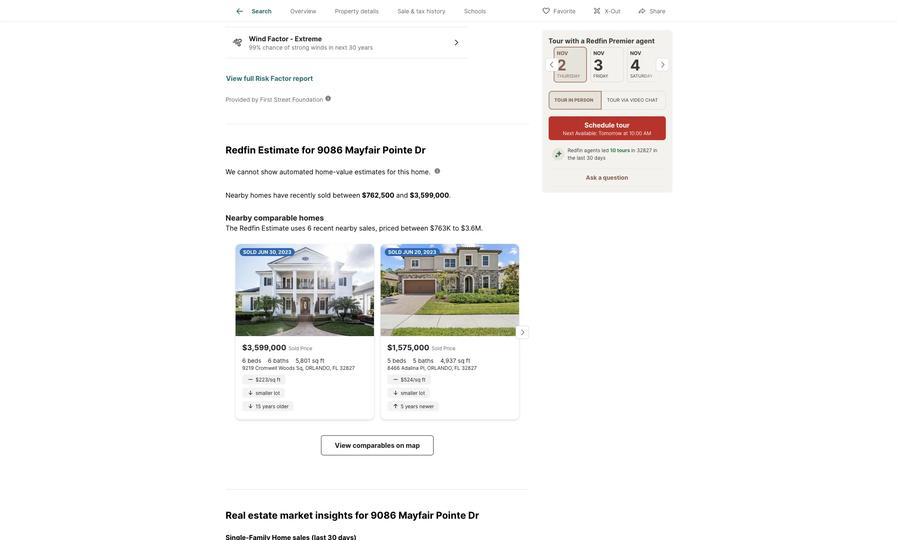 Task type: describe. For each thing, give the bounding box(es) containing it.
comparable
[[254, 214, 298, 223]]

tour in person
[[555, 97, 594, 103]]

0 horizontal spatial homes
[[251, 191, 272, 200]]

sale & tax history tab
[[388, 1, 455, 21]]

risk
[[256, 74, 269, 82]]

sq for $1,575,000
[[458, 357, 465, 364]]

redfin up cannot
[[226, 144, 256, 156]]

5 for 5 baths
[[413, 357, 417, 364]]

15
[[256, 403, 261, 410]]

have
[[274, 191, 289, 200]]

nov 4 saturday
[[631, 50, 654, 79]]

chance
[[263, 44, 283, 51]]

sold for $1,575,000
[[432, 346, 442, 352]]

nearby for comparable
[[226, 214, 252, 223]]

99%
[[249, 44, 261, 51]]

estimate inside "nearby comparable homes the redfin estimate uses 6 recent nearby sales, priced between $763k to $3.6m."
[[262, 224, 289, 232]]

10
[[611, 147, 617, 154]]

estate
[[248, 510, 278, 522]]

ft down pl,
[[422, 377, 426, 383]]

of
[[285, 44, 290, 51]]

older
[[277, 403, 289, 410]]

recently
[[290, 191, 316, 200]]

market
[[280, 510, 313, 522]]

20,
[[415, 249, 422, 255]]

1 vertical spatial pointe
[[436, 510, 466, 522]]

search link
[[235, 6, 272, 16]]

years inside heat factor - extreme 7 days above 108° expected this year, 23 days in 30 years
[[395, 13, 410, 20]]

smaller lot for $3,599,000
[[256, 390, 280, 396]]

sold for $3,599,000
[[289, 346, 299, 352]]

3
[[594, 56, 604, 74]]

32827 for redfin agents led 10 tours in 32827
[[638, 147, 653, 154]]

$524/sq ft
[[401, 377, 426, 383]]

tour for tour via video chat
[[608, 97, 621, 103]]

6 baths
[[268, 357, 289, 364]]

woods
[[279, 365, 295, 371]]

- for wind
[[290, 35, 294, 43]]

search
[[252, 8, 272, 15]]

schools
[[465, 8, 486, 15]]

sold for $3,599,000
[[243, 249, 257, 255]]

expected
[[302, 13, 327, 20]]

0 horizontal spatial a
[[581, 37, 585, 45]]

2 horizontal spatial for
[[387, 168, 396, 176]]

baths for $1,575,000
[[418, 357, 434, 364]]

&
[[411, 8, 415, 15]]

sale & tax history
[[398, 8, 446, 15]]

year,
[[341, 13, 354, 20]]

6 inside "nearby comparable homes the redfin estimate uses 6 recent nearby sales, priced between $763k to $3.6m."
[[308, 224, 312, 232]]

1 vertical spatial this
[[398, 168, 410, 176]]

8466 adalina pl, orlando, fl 32827
[[388, 365, 477, 371]]

homes inside "nearby comparable homes the redfin estimate uses 6 recent nearby sales, priced between $763k to $3.6m."
[[299, 214, 324, 223]]

$1,575,000
[[388, 343, 430, 352]]

9219 cromwell woods sq, orlando, fl 32827
[[242, 365, 355, 371]]

ft right $223/sq
[[277, 377, 281, 383]]

0 vertical spatial estimate
[[258, 144, 300, 156]]

price for $3,599,000
[[301, 346, 313, 352]]

beds for $3,599,000
[[248, 357, 261, 364]]

x-
[[605, 7, 611, 14]]

foundation
[[293, 96, 323, 103]]

property details tab
[[326, 1, 388, 21]]

we cannot show automated home-value estimates for this home.
[[226, 168, 431, 176]]

0 horizontal spatial dr
[[415, 144, 426, 156]]

ft right 5,801
[[320, 357, 325, 364]]

strong
[[292, 44, 309, 51]]

nov for 4
[[631, 50, 642, 56]]

insights
[[315, 510, 353, 522]]

1 horizontal spatial mayfair
[[399, 510, 434, 522]]

premier
[[610, 37, 635, 45]]

redfin up the
[[568, 147, 583, 154]]

photo of 9219 cromwell woods sq, orlando, fl 32827 image
[[236, 244, 374, 336]]

ask
[[587, 174, 598, 181]]

in inside wind factor - extreme 99% chance of strong winds in next 30 years
[[329, 44, 334, 51]]

32827 for 9219 cromwell woods sq, orlando, fl 32827
[[340, 365, 355, 371]]

list box containing tour in person
[[549, 91, 666, 110]]

pl,
[[420, 365, 426, 371]]

4,937 sq ft
[[441, 357, 471, 364]]

question
[[604, 174, 629, 181]]

1 orlando, from the left
[[306, 365, 331, 371]]

property details
[[335, 8, 379, 15]]

favorite
[[554, 7, 576, 14]]

2 orlando, from the left
[[428, 365, 453, 371]]

9219
[[242, 365, 254, 371]]

previous image
[[546, 58, 559, 71]]

2023 for $1,575,000
[[424, 249, 437, 255]]

1 horizontal spatial days
[[365, 13, 378, 20]]

tours
[[618, 147, 631, 154]]

5 for 5 years newer
[[401, 403, 404, 410]]

6 for 6 beds
[[242, 357, 246, 364]]

friday
[[594, 73, 609, 79]]

tomorrow
[[599, 130, 623, 137]]

years left newer
[[405, 403, 418, 410]]

days inside in the last 30 days
[[595, 155, 606, 161]]

1 horizontal spatial $3,599,000
[[410, 191, 449, 200]]

1 vertical spatial $3,599,000
[[242, 343, 286, 352]]

overview tab
[[281, 1, 326, 21]]

23
[[356, 13, 363, 20]]

person
[[575, 97, 594, 103]]

cromwell
[[255, 365, 277, 371]]

home.
[[412, 168, 431, 176]]

$223/sq ft
[[256, 377, 281, 383]]

heat factor - extreme 7 days above 108° expected this year, 23 days in 30 years
[[249, 4, 410, 20]]

video
[[631, 97, 645, 103]]

4
[[631, 56, 641, 74]]

0 vertical spatial between
[[333, 191, 360, 200]]

sold jun 20, 2023
[[389, 249, 437, 255]]

sold
[[318, 191, 331, 200]]

extreme for wind factor - extreme
[[295, 35, 322, 43]]

$1,575,000 sold price
[[388, 343, 456, 352]]

factor for wind
[[268, 35, 289, 43]]

0 vertical spatial next image
[[656, 58, 670, 71]]

redfin up nov 3 friday
[[587, 37, 608, 45]]

next
[[564, 130, 575, 137]]

30 inside wind factor - extreme 99% chance of strong winds in next 30 years
[[349, 44, 356, 51]]

full
[[244, 74, 254, 82]]

view comparables on map button
[[321, 436, 434, 456]]

sq,
[[296, 365, 304, 371]]

view full risk factor report button
[[226, 68, 314, 88]]

1 fl from the left
[[333, 365, 339, 371]]

tour
[[617, 121, 630, 129]]

0 vertical spatial pointe
[[383, 144, 413, 156]]

report
[[293, 74, 313, 82]]

lot for $3,599,000
[[274, 390, 280, 396]]

nov for 3
[[594, 50, 605, 56]]

map
[[406, 442, 420, 450]]

this inside heat factor - extreme 7 days above 108° expected this year, 23 days in 30 years
[[329, 13, 339, 20]]

above
[[269, 13, 286, 20]]

smaller lot for $1,575,000
[[401, 390, 425, 396]]

schools tab
[[455, 1, 496, 21]]

6 beds
[[242, 357, 261, 364]]

home-
[[316, 168, 336, 176]]

automated
[[280, 168, 314, 176]]

cannot
[[238, 168, 259, 176]]

with
[[566, 37, 580, 45]]

x-out button
[[586, 2, 628, 19]]

$3,599,000 sold price
[[242, 343, 313, 352]]

108°
[[287, 13, 300, 20]]

5 years newer
[[401, 403, 434, 410]]

recent
[[314, 224, 334, 232]]

in the last 30 days
[[568, 147, 658, 161]]

30 inside heat factor - extreme 7 days above 108° expected this year, 23 days in 30 years
[[386, 13, 393, 20]]

0 horizontal spatial 9086
[[317, 144, 343, 156]]

4,937
[[441, 357, 457, 364]]

wind
[[249, 35, 266, 43]]



Task type: locate. For each thing, give the bounding box(es) containing it.
5,801 sq ft
[[296, 357, 325, 364]]

2 horizontal spatial days
[[595, 155, 606, 161]]

years inside wind factor - extreme 99% chance of strong winds in next 30 years
[[358, 44, 373, 51]]

tour left with
[[549, 37, 564, 45]]

at
[[624, 130, 629, 137]]

days down the led
[[595, 155, 606, 161]]

sold for $1,575,000
[[389, 249, 402, 255]]

0 vertical spatial 30
[[386, 13, 393, 20]]

tab list
[[226, 0, 502, 21]]

1 vertical spatial nearby
[[226, 214, 252, 223]]

- inside wind factor - extreme 99% chance of strong winds in next 30 years
[[290, 35, 294, 43]]

smaller for $3,599,000
[[256, 390, 273, 396]]

5,801
[[296, 357, 311, 364]]

2 baths from the left
[[418, 357, 434, 364]]

share
[[650, 7, 666, 14]]

5 beds
[[388, 357, 407, 364]]

-
[[289, 4, 292, 12], [290, 35, 294, 43]]

1 horizontal spatial view
[[335, 442, 351, 450]]

tab list containing search
[[226, 0, 502, 21]]

lot up 15 years older on the bottom left of the page
[[274, 390, 280, 396]]

tour left person
[[555, 97, 568, 103]]

via
[[622, 97, 629, 103]]

1 horizontal spatial sq
[[458, 357, 465, 364]]

this
[[329, 13, 339, 20], [398, 168, 410, 176]]

nov down with
[[558, 50, 569, 56]]

nov for 2
[[558, 50, 569, 56]]

between right sold
[[333, 191, 360, 200]]

1 sold from the left
[[243, 249, 257, 255]]

first
[[260, 96, 272, 103]]

estimate down comparable
[[262, 224, 289, 232]]

2023 for $3,599,000
[[279, 249, 292, 255]]

baths up pl,
[[418, 357, 434, 364]]

property
[[335, 8, 359, 15]]

1 smaller lot from the left
[[256, 390, 280, 396]]

schedule
[[585, 121, 616, 129]]

homes
[[251, 191, 272, 200], [299, 214, 324, 223]]

0 horizontal spatial sold
[[289, 346, 299, 352]]

5 up "adalina" on the bottom of page
[[413, 357, 417, 364]]

heat
[[249, 4, 265, 12]]

1 price from the left
[[301, 346, 313, 352]]

redfin agents led 10 tours in 32827
[[568, 147, 653, 154]]

$3.6m.
[[461, 224, 483, 232]]

the
[[226, 224, 238, 232]]

5 up 8466
[[388, 357, 391, 364]]

uses
[[291, 224, 306, 232]]

extreme for heat factor - extreme
[[293, 4, 321, 12]]

days down heat
[[254, 13, 267, 20]]

fl right sq, at the left of page
[[333, 365, 339, 371]]

1 horizontal spatial nov
[[594, 50, 605, 56]]

- inside heat factor - extreme 7 days above 108° expected this year, 23 days in 30 years
[[289, 4, 292, 12]]

1 horizontal spatial sold
[[389, 249, 402, 255]]

for
[[302, 144, 315, 156], [387, 168, 396, 176], [355, 510, 369, 522]]

nearby comparable homes the redfin estimate uses 6 recent nearby sales, priced between $763k to $3.6m.
[[226, 214, 483, 232]]

1 sq from the left
[[312, 357, 319, 364]]

agent
[[637, 37, 655, 45]]

this left home.
[[398, 168, 410, 176]]

1 vertical spatial view
[[335, 442, 351, 450]]

1 horizontal spatial 9086
[[371, 510, 397, 522]]

0 vertical spatial factor
[[266, 4, 287, 12]]

nov inside nov 2 thursday
[[558, 50, 569, 56]]

1 vertical spatial -
[[290, 35, 294, 43]]

0 vertical spatial dr
[[415, 144, 426, 156]]

details
[[361, 8, 379, 15]]

between up sold jun 20, 2023
[[401, 224, 429, 232]]

2 horizontal spatial 32827
[[638, 147, 653, 154]]

orlando, down 4,937
[[428, 365, 453, 371]]

$223/sq
[[256, 377, 276, 383]]

real
[[226, 510, 246, 522]]

$3,599,000 down home.
[[410, 191, 449, 200]]

for right insights
[[355, 510, 369, 522]]

nearby up the
[[226, 214, 252, 223]]

nearby
[[336, 224, 358, 232]]

1 horizontal spatial 6
[[268, 357, 272, 364]]

available:
[[576, 130, 598, 137]]

0 horizontal spatial $3,599,000
[[242, 343, 286, 352]]

1 horizontal spatial 2023
[[424, 249, 437, 255]]

2 price from the left
[[444, 346, 456, 352]]

street
[[274, 96, 291, 103]]

newer
[[420, 403, 434, 410]]

estimate up show in the left top of the page
[[258, 144, 300, 156]]

lot
[[274, 390, 280, 396], [419, 390, 425, 396]]

1 horizontal spatial for
[[355, 510, 369, 522]]

a right with
[[581, 37, 585, 45]]

0 horizontal spatial between
[[333, 191, 360, 200]]

0 horizontal spatial days
[[254, 13, 267, 20]]

0 horizontal spatial sold
[[243, 249, 257, 255]]

1 vertical spatial extreme
[[295, 35, 322, 43]]

real estate market insights for 9086 mayfair pointe dr
[[226, 510, 480, 522]]

years left &
[[395, 13, 410, 20]]

30 right the next
[[349, 44, 356, 51]]

1 horizontal spatial between
[[401, 224, 429, 232]]

baths for $3,599,000
[[273, 357, 289, 364]]

redfin right the
[[240, 224, 260, 232]]

30 down the agents
[[587, 155, 594, 161]]

sq right 4,937
[[458, 357, 465, 364]]

0 vertical spatial for
[[302, 144, 315, 156]]

sq for $3,599,000
[[312, 357, 319, 364]]

baths
[[273, 357, 289, 364], [418, 357, 434, 364]]

factor inside heat factor - extreme 7 days above 108° expected this year, 23 days in 30 years
[[266, 4, 287, 12]]

this left year,
[[329, 13, 339, 20]]

1 horizontal spatial 32827
[[462, 365, 477, 371]]

1 vertical spatial mayfair
[[399, 510, 434, 522]]

0 vertical spatial a
[[581, 37, 585, 45]]

nearby
[[226, 191, 249, 200], [226, 214, 252, 223]]

2 sold from the left
[[432, 346, 442, 352]]

show
[[261, 168, 278, 176]]

days right the '23'
[[365, 13, 378, 20]]

tour for tour in person
[[555, 97, 568, 103]]

orlando,
[[306, 365, 331, 371], [428, 365, 453, 371]]

homes up the recent
[[299, 214, 324, 223]]

1 horizontal spatial smaller
[[401, 390, 418, 396]]

ask a question link
[[587, 174, 629, 181]]

baths up woods
[[273, 357, 289, 364]]

30 inside in the last 30 days
[[587, 155, 594, 161]]

1 2023 from the left
[[279, 249, 292, 255]]

2 nov from the left
[[594, 50, 605, 56]]

sold jun 30, 2023
[[243, 249, 292, 255]]

smaller for $1,575,000
[[401, 390, 418, 396]]

0 horizontal spatial lot
[[274, 390, 280, 396]]

beds up the 9219
[[248, 357, 261, 364]]

lot up 5 years newer
[[419, 390, 425, 396]]

2 horizontal spatial 30
[[587, 155, 594, 161]]

1 horizontal spatial baths
[[418, 357, 434, 364]]

smaller lot down the $524/sq ft
[[401, 390, 425, 396]]

view inside button
[[226, 74, 242, 82]]

0 vertical spatial homes
[[251, 191, 272, 200]]

0 horizontal spatial 2023
[[279, 249, 292, 255]]

view left the comparables
[[335, 442, 351, 450]]

0 horizontal spatial beds
[[248, 357, 261, 364]]

0 horizontal spatial next image
[[516, 326, 530, 339]]

1 smaller from the left
[[256, 390, 273, 396]]

sold inside $3,599,000 sold price
[[289, 346, 299, 352]]

view inside button
[[335, 442, 351, 450]]

0 horizontal spatial mayfair
[[345, 144, 381, 156]]

am
[[644, 130, 652, 137]]

3 nov from the left
[[631, 50, 642, 56]]

2 2023 from the left
[[424, 249, 437, 255]]

ask a question
[[587, 174, 629, 181]]

2023 right 30,
[[279, 249, 292, 255]]

price inside '$1,575,000 sold price'
[[444, 346, 456, 352]]

factor up above
[[266, 4, 287, 12]]

1 vertical spatial dr
[[469, 510, 480, 522]]

sold up 4,937
[[432, 346, 442, 352]]

nearby inside "nearby comparable homes the redfin estimate uses 6 recent nearby sales, priced between $763k to $3.6m."
[[226, 214, 252, 223]]

for up automated
[[302, 144, 315, 156]]

1 horizontal spatial price
[[444, 346, 456, 352]]

view full risk factor report
[[226, 74, 313, 82]]

0 horizontal spatial orlando,
[[306, 365, 331, 371]]

6 right uses
[[308, 224, 312, 232]]

1 baths from the left
[[273, 357, 289, 364]]

a right ask
[[599, 174, 602, 181]]

0 vertical spatial extreme
[[293, 4, 321, 12]]

saturday
[[631, 73, 654, 79]]

nearby homes have recently sold between $762,500 and $3,599,000 .
[[226, 191, 451, 200]]

1 horizontal spatial jun
[[403, 249, 414, 255]]

list box
[[549, 91, 666, 110]]

1 horizontal spatial 5
[[401, 403, 404, 410]]

$762,500
[[362, 191, 395, 200]]

6 up cromwell
[[268, 357, 272, 364]]

1 horizontal spatial a
[[599, 174, 602, 181]]

2 horizontal spatial 6
[[308, 224, 312, 232]]

tour
[[549, 37, 564, 45], [555, 97, 568, 103], [608, 97, 621, 103]]

nov
[[558, 50, 569, 56], [594, 50, 605, 56], [631, 50, 642, 56]]

redfin
[[587, 37, 608, 45], [226, 144, 256, 156], [568, 147, 583, 154], [240, 224, 260, 232]]

2 lot from the left
[[419, 390, 425, 396]]

0 horizontal spatial for
[[302, 144, 315, 156]]

orlando, down 5,801 sq ft
[[306, 365, 331, 371]]

2 jun from the left
[[403, 249, 414, 255]]

homes left 'have'
[[251, 191, 272, 200]]

next image
[[656, 58, 670, 71], [516, 326, 530, 339]]

0 horizontal spatial this
[[329, 13, 339, 20]]

1 horizontal spatial pointe
[[436, 510, 466, 522]]

1 vertical spatial factor
[[268, 35, 289, 43]]

1 nov from the left
[[558, 50, 569, 56]]

view for view comparables on map
[[335, 442, 351, 450]]

1 vertical spatial 30
[[349, 44, 356, 51]]

- for heat
[[289, 4, 292, 12]]

2 vertical spatial 30
[[587, 155, 594, 161]]

sold
[[289, 346, 299, 352], [432, 346, 442, 352]]

1 horizontal spatial 30
[[386, 13, 393, 20]]

2 smaller from the left
[[401, 390, 418, 396]]

jun left 20,
[[403, 249, 414, 255]]

6 for 6 baths
[[268, 357, 272, 364]]

1 vertical spatial between
[[401, 224, 429, 232]]

view left full
[[226, 74, 242, 82]]

mayfair
[[345, 144, 381, 156], [399, 510, 434, 522]]

1 vertical spatial estimate
[[262, 224, 289, 232]]

0 vertical spatial view
[[226, 74, 242, 82]]

sq right 5,801
[[312, 357, 319, 364]]

wind factor - extreme 99% chance of strong winds in next 30 years
[[249, 35, 373, 51]]

factor for heat
[[266, 4, 287, 12]]

the
[[568, 155, 576, 161]]

$3,599,000 up 6 beds
[[242, 343, 286, 352]]

1 horizontal spatial fl
[[455, 365, 461, 371]]

tax
[[417, 8, 425, 15]]

extreme up expected
[[293, 4, 321, 12]]

extreme up strong
[[295, 35, 322, 43]]

sold left 30,
[[243, 249, 257, 255]]

in inside heat factor - extreme 7 days above 108° expected this year, 23 days in 30 years
[[379, 13, 384, 20]]

- up '108°'
[[289, 4, 292, 12]]

1 beds from the left
[[248, 357, 261, 364]]

1 horizontal spatial lot
[[419, 390, 425, 396]]

schedule tour next available: tomorrow at 10:00 am
[[564, 121, 652, 137]]

nearby down we
[[226, 191, 249, 200]]

0 horizontal spatial baths
[[273, 357, 289, 364]]

0 horizontal spatial view
[[226, 74, 242, 82]]

1 lot from the left
[[274, 390, 280, 396]]

1 vertical spatial for
[[387, 168, 396, 176]]

sold left 20,
[[389, 249, 402, 255]]

2023 right 20,
[[424, 249, 437, 255]]

- up strong
[[290, 35, 294, 43]]

nov down tour with a redfin premier agent
[[594, 50, 605, 56]]

1 horizontal spatial orlando,
[[428, 365, 453, 371]]

0 vertical spatial 9086
[[317, 144, 343, 156]]

2 vertical spatial for
[[355, 510, 369, 522]]

jun
[[258, 249, 268, 255], [403, 249, 414, 255]]

$3,599,000
[[410, 191, 449, 200], [242, 343, 286, 352]]

1 vertical spatial a
[[599, 174, 602, 181]]

2 nearby from the top
[[226, 214, 252, 223]]

1 horizontal spatial homes
[[299, 214, 324, 223]]

2 vertical spatial factor
[[271, 74, 292, 82]]

extreme inside wind factor - extreme 99% chance of strong winds in next 30 years
[[295, 35, 322, 43]]

x-out
[[605, 7, 621, 14]]

lot for $1,575,000
[[419, 390, 425, 396]]

fl
[[333, 365, 339, 371], [455, 365, 461, 371]]

0 horizontal spatial 32827
[[340, 365, 355, 371]]

ft
[[320, 357, 325, 364], [466, 357, 471, 364], [277, 377, 281, 383], [422, 377, 426, 383]]

share button
[[631, 2, 673, 19]]

0 vertical spatial mayfair
[[345, 144, 381, 156]]

nov inside nov 3 friday
[[594, 50, 605, 56]]

on
[[396, 442, 405, 450]]

6
[[308, 224, 312, 232], [242, 357, 246, 364], [268, 357, 272, 364]]

sold up 5,801
[[289, 346, 299, 352]]

nearby for homes
[[226, 191, 249, 200]]

1 horizontal spatial beds
[[393, 357, 407, 364]]

years right the next
[[358, 44, 373, 51]]

for right estimates
[[387, 168, 396, 176]]

0 horizontal spatial price
[[301, 346, 313, 352]]

1 nearby from the top
[[226, 191, 249, 200]]

2 smaller lot from the left
[[401, 390, 425, 396]]

tour left via
[[608, 97, 621, 103]]

smaller down $223/sq
[[256, 390, 273, 396]]

sold inside '$1,575,000 sold price'
[[432, 346, 442, 352]]

view for view full risk factor report
[[226, 74, 242, 82]]

0 horizontal spatial smaller
[[256, 390, 273, 396]]

factor inside wind factor - extreme 99% chance of strong winds in next 30 years
[[268, 35, 289, 43]]

.
[[449, 191, 451, 200]]

1 vertical spatial 9086
[[371, 510, 397, 522]]

price up 4,937
[[444, 346, 456, 352]]

5 baths
[[413, 357, 434, 364]]

between
[[333, 191, 360, 200], [401, 224, 429, 232]]

smaller lot down $223/sq ft
[[256, 390, 280, 396]]

price inside $3,599,000 sold price
[[301, 346, 313, 352]]

fl down 4,937 sq ft
[[455, 365, 461, 371]]

extreme inside heat factor - extreme 7 days above 108° expected this year, 23 days in 30 years
[[293, 4, 321, 12]]

photo of 8466 adalina pl, orlando, fl 32827 image
[[381, 244, 520, 336]]

overview
[[291, 8, 317, 15]]

redfin estimate for 9086 mayfair pointe dr
[[226, 144, 426, 156]]

1 horizontal spatial next image
[[656, 58, 670, 71]]

None button
[[554, 47, 588, 83], [591, 47, 625, 82], [628, 47, 662, 82], [554, 47, 588, 83], [591, 47, 625, 82], [628, 47, 662, 82]]

2 sq from the left
[[458, 357, 465, 364]]

estimates
[[355, 168, 386, 176]]

price up 5,801
[[301, 346, 313, 352]]

0 horizontal spatial pointe
[[383, 144, 413, 156]]

5 for 5 beds
[[388, 357, 391, 364]]

2
[[558, 56, 567, 74]]

0 horizontal spatial 5
[[388, 357, 391, 364]]

0 horizontal spatial fl
[[333, 365, 339, 371]]

beds for $1,575,000
[[393, 357, 407, 364]]

0 vertical spatial $3,599,000
[[410, 191, 449, 200]]

2 beds from the left
[[393, 357, 407, 364]]

0 horizontal spatial nov
[[558, 50, 569, 56]]

2 horizontal spatial nov
[[631, 50, 642, 56]]

jun for $1,575,000
[[403, 249, 414, 255]]

0 vertical spatial this
[[329, 13, 339, 20]]

jun left 30,
[[258, 249, 268, 255]]

factor inside button
[[271, 74, 292, 82]]

in inside in the last 30 days
[[654, 147, 658, 154]]

price for $1,575,000
[[444, 346, 456, 352]]

1 vertical spatial next image
[[516, 326, 530, 339]]

nov down agent
[[631, 50, 642, 56]]

0 horizontal spatial 6
[[242, 357, 246, 364]]

jun for $3,599,000
[[258, 249, 268, 255]]

smaller
[[256, 390, 273, 396], [401, 390, 418, 396]]

priced
[[379, 224, 399, 232]]

between inside "nearby comparable homes the redfin estimate uses 6 recent nearby sales, priced between $763k to $3.6m."
[[401, 224, 429, 232]]

tour for tour with a redfin premier agent
[[549, 37, 564, 45]]

sq
[[312, 357, 319, 364], [458, 357, 465, 364]]

5 left newer
[[401, 403, 404, 410]]

a
[[581, 37, 585, 45], [599, 174, 602, 181]]

1 horizontal spatial sold
[[432, 346, 442, 352]]

0 vertical spatial -
[[289, 4, 292, 12]]

years right 15
[[263, 403, 275, 410]]

nov inside nov 4 saturday
[[631, 50, 642, 56]]

2023
[[279, 249, 292, 255], [424, 249, 437, 255]]

extreme
[[293, 4, 321, 12], [295, 35, 322, 43]]

smaller down the $524/sq
[[401, 390, 418, 396]]

redfin inside "nearby comparable homes the redfin estimate uses 6 recent nearby sales, priced between $763k to $3.6m."
[[240, 224, 260, 232]]

ft right 4,937
[[466, 357, 471, 364]]

2 fl from the left
[[455, 365, 461, 371]]

provided by first street foundation
[[226, 96, 323, 103]]

factor up chance
[[268, 35, 289, 43]]

1 jun from the left
[[258, 249, 268, 255]]

factor right risk
[[271, 74, 292, 82]]

1 sold from the left
[[289, 346, 299, 352]]

30 left sale
[[386, 13, 393, 20]]

6 up the 9219
[[242, 357, 246, 364]]

0 horizontal spatial 30
[[349, 44, 356, 51]]

history
[[427, 8, 446, 15]]

comparables
[[353, 442, 395, 450]]

beds up 8466
[[393, 357, 407, 364]]

1 horizontal spatial smaller lot
[[401, 390, 425, 396]]

2 sold from the left
[[389, 249, 402, 255]]

1 horizontal spatial dr
[[469, 510, 480, 522]]

0 horizontal spatial sq
[[312, 357, 319, 364]]

2 horizontal spatial 5
[[413, 357, 417, 364]]

1 vertical spatial homes
[[299, 214, 324, 223]]

view comparables on map
[[335, 442, 420, 450]]



Task type: vqa. For each thing, say whether or not it's contained in the screenshot.
the share "button"
yes



